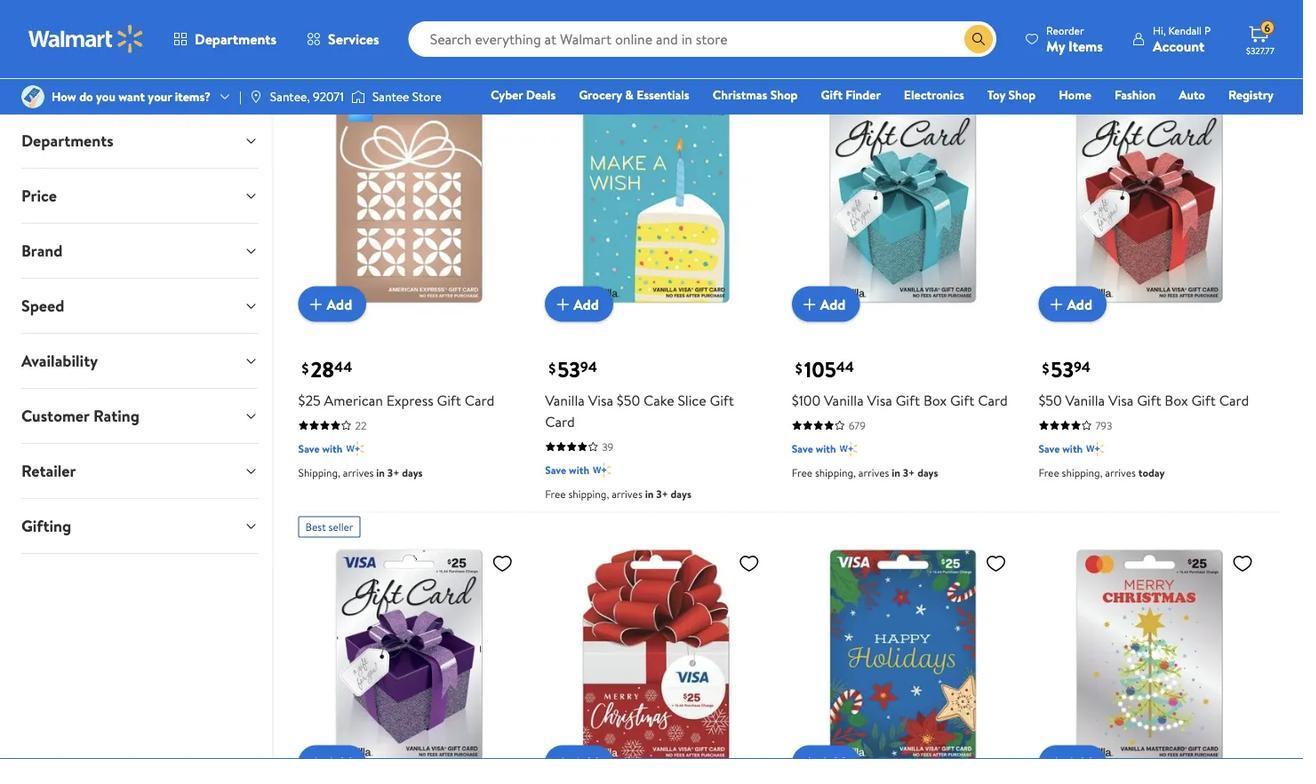 Task type: vqa. For each thing, say whether or not it's contained in the screenshot.
third Vanilla from the left
yes



Task type: describe. For each thing, give the bounding box(es) containing it.
hi, kendall p account
[[1153, 23, 1211, 56]]

in up 'essentials'
[[645, 6, 654, 21]]

$ 28 44
[[302, 355, 352, 385]]

$25 vanilla mastercard holiday snowy tree image
[[1038, 545, 1260, 760]]

visa for 53
[[1108, 391, 1134, 410]]

availability tab
[[7, 334, 273, 388]]

arrives down 39
[[612, 487, 642, 502]]

94 for visa
[[580, 358, 597, 377]]

3+ inside "save with free shipping, arrives in 3+ days"
[[1150, 28, 1162, 43]]

my
[[1046, 36, 1065, 56]]

how do you want your items?
[[52, 88, 211, 105]]

store
[[412, 88, 442, 105]]

shipping, inside "save with free shipping, arrives in 3+ days"
[[1062, 28, 1103, 43]]

card for vanilla visa $50 cake slice gift card
[[545, 412, 575, 432]]

fashion link
[[1106, 85, 1164, 104]]

$ 53 94 for $50
[[1042, 355, 1091, 385]]

free for vanilla visa $50 cake slice gift card
[[545, 487, 566, 502]]

with for $50 vanilla visa gift box gift card
[[1062, 442, 1083, 457]]

walmart plus image for 28
[[346, 441, 364, 458]]

retailer tab
[[7, 444, 273, 499]]

add to favorites list, $50 vanilla visa gift box gift card image
[[1232, 93, 1253, 116]]

price button
[[7, 169, 273, 223]]

customer rating button
[[7, 389, 273, 444]]

slice
[[678, 391, 706, 410]]

shop for toy shop
[[1008, 86, 1036, 104]]

account
[[1153, 36, 1205, 56]]

registry link
[[1220, 85, 1282, 104]]

$25 american express gift card image
[[298, 86, 520, 308]]

want
[[118, 88, 145, 105]]

visa for 105
[[867, 391, 892, 410]]

items
[[1068, 36, 1103, 56]]

cake
[[643, 391, 674, 410]]

speed tab
[[7, 279, 273, 333]]

home link
[[1051, 85, 1099, 104]]

arrives down the 679
[[858, 465, 889, 481]]

2 $50 from the left
[[1038, 391, 1062, 410]]

$25 american express gift card
[[298, 391, 494, 410]]

express
[[386, 391, 433, 410]]

44 for 28
[[334, 358, 352, 377]]

53 for vanilla
[[557, 355, 580, 385]]

finder
[[846, 86, 881, 104]]

brand tab
[[7, 224, 273, 278]]

save with for $25 american express gift card
[[298, 442, 343, 457]]

american
[[324, 391, 383, 410]]

add to favorites list, $100 vanilla visa gift box gift card image
[[985, 93, 1006, 116]]

shipping, for $100 vanilla visa gift box gift card
[[815, 465, 856, 481]]

auto
[[1179, 86, 1205, 104]]

free for $50 vanilla visa gift box gift card
[[1038, 465, 1059, 481]]

hi,
[[1153, 23, 1166, 38]]

registry
[[1228, 86, 1274, 104]]

0 vertical spatial departments button
[[158, 18, 292, 60]]

brand
[[21, 240, 63, 262]]

essentials
[[637, 86, 689, 104]]

shipping,
[[298, 465, 340, 481]]

walmart plus image for 53
[[593, 462, 611, 480]]

save for $100 vanilla visa gift box gift card
[[792, 442, 813, 457]]

santee store
[[372, 88, 442, 105]]

free shipping, arrives in 3+ days for 105
[[792, 465, 938, 481]]

add button for $100
[[792, 287, 860, 322]]

speed
[[21, 295, 64, 317]]

add to cart image for the $25 vanilla visa gift box gift card image on the left bottom
[[305, 753, 327, 760]]

registry one debit
[[1137, 86, 1274, 128]]

$ for vanilla visa $50 cake slice gift card
[[549, 359, 556, 378]]

add to favorites list, $25 vanilla mastercard holiday snowy tree image
[[1232, 553, 1253, 575]]

your
[[148, 88, 172, 105]]

free shipping, arrives today
[[1038, 465, 1165, 481]]

$ 105 44
[[795, 355, 854, 385]]

add to favorites list, $25 vanilla visa happy holidays image
[[985, 553, 1006, 575]]

shipping, for vanilla visa $50 cake slice gift card
[[568, 487, 609, 502]]

$50 vanilla visa gift box gift card
[[1038, 391, 1249, 410]]

customer rating tab
[[7, 389, 273, 444]]

best seller
[[305, 520, 353, 535]]

3+ down $25 american express gift card
[[387, 465, 399, 481]]

rating
[[93, 405, 139, 428]]

visa inside vanilla visa $50 cake slice gift card
[[588, 391, 613, 410]]

$327.77
[[1246, 44, 1274, 56]]

in inside "save with free shipping, arrives in 3+ days"
[[1138, 28, 1147, 43]]

53 for $50
[[1051, 355, 1074, 385]]

customer
[[21, 405, 89, 428]]

christmas
[[713, 86, 767, 104]]

add to cart image for $25 vanilla mastercard holiday snowy tree image on the bottom of the page
[[1046, 753, 1067, 760]]

toy shop link
[[979, 85, 1044, 104]]

how
[[52, 88, 76, 105]]

walmart+ link
[[1213, 110, 1282, 129]]

793
[[1095, 418, 1112, 433]]

kendall
[[1168, 23, 1202, 38]]

add to cart image for "$25 american express gift card" image
[[305, 294, 327, 315]]

6
[[1264, 20, 1270, 35]]

$ for $100 vanilla visa gift box gift card
[[795, 359, 802, 378]]

save with for $50 vanilla visa gift box gift card
[[1038, 442, 1083, 457]]

in 3+ days
[[398, 6, 445, 21]]

one debit link
[[1129, 110, 1206, 129]]

105
[[804, 355, 836, 385]]

add to favorites list, $25 vanilla visa gift box gift card image
[[492, 553, 513, 575]]

card for $50 vanilla visa gift box gift card
[[1219, 391, 1249, 410]]

&
[[625, 86, 634, 104]]

with for $25 american express gift card
[[322, 442, 343, 457]]

add to favorites list, $25 vanilla visa christmas bow gift card image
[[738, 553, 760, 575]]

gift finder
[[821, 86, 881, 104]]

arrives right shipping,
[[343, 465, 374, 481]]

fashion
[[1114, 86, 1156, 104]]

gift finder link
[[813, 85, 889, 104]]

shipping, for $50 vanilla visa gift box gift card
[[1062, 465, 1103, 481]]

toy
[[987, 86, 1005, 104]]

box for 105
[[923, 391, 947, 410]]

add for $100
[[820, 295, 846, 314]]

gifting
[[21, 516, 71, 538]]

availability
[[21, 350, 98, 372]]

vanilla visa $50 cake slice gift card image
[[545, 86, 767, 308]]

3+ up 'essentials'
[[656, 6, 668, 21]]

santee
[[372, 88, 409, 105]]



Task type: locate. For each thing, give the bounding box(es) containing it.
1 $ 53 94 from the left
[[549, 355, 597, 385]]

1 add from the left
[[327, 295, 352, 314]]

$50 left cake
[[617, 391, 640, 410]]

1 vertical spatial walmart plus image
[[593, 462, 611, 480]]

3+ down vanilla visa $50 cake slice gift card at the bottom of the page
[[656, 487, 668, 502]]

2 horizontal spatial visa
[[1108, 391, 1134, 410]]

0 horizontal spatial walmart plus image
[[346, 441, 364, 458]]

departments button
[[158, 18, 292, 60], [7, 114, 273, 168]]

gift inside vanilla visa $50 cake slice gift card
[[710, 391, 734, 410]]

$50 up free shipping, arrives today
[[1038, 391, 1062, 410]]

94 for vanilla
[[1074, 358, 1091, 377]]

1 box from the left
[[923, 391, 947, 410]]

$25 vanilla visa happy holidays image
[[792, 545, 1014, 760]]

$100
[[792, 391, 821, 410]]

0 vertical spatial departments
[[195, 29, 276, 49]]

walmart image
[[28, 25, 144, 53]]

cyber deals link
[[483, 85, 564, 104]]

visa right the $100
[[867, 391, 892, 410]]

 image for santee store
[[351, 88, 365, 106]]

arrives up '&'
[[612, 6, 642, 21]]

best
[[305, 520, 326, 535]]

$25 vanilla visa christmas bow gift card image
[[545, 545, 767, 760]]

with up shipping,
[[322, 442, 343, 457]]

1 horizontal spatial $50
[[1038, 391, 1062, 410]]

0 horizontal spatial 94
[[580, 358, 597, 377]]

availability button
[[7, 334, 273, 388]]

with down the $100
[[816, 442, 836, 457]]

1 horizontal spatial $ 53 94
[[1042, 355, 1091, 385]]

0 horizontal spatial  image
[[249, 90, 263, 104]]

shipping, arrives in 3+ days
[[298, 465, 423, 481]]

save for $25 american express gift card
[[298, 442, 320, 457]]

3+ left kendall at top
[[1150, 28, 1162, 43]]

in down vanilla visa $50 cake slice gift card at the bottom of the page
[[645, 487, 654, 502]]

add to cart image for vanilla
[[552, 294, 573, 315]]

walmart plus image down the 679
[[840, 441, 857, 458]]

1 horizontal spatial  image
[[351, 88, 365, 106]]

28
[[311, 355, 334, 385]]

1 horizontal spatial departments
[[195, 29, 276, 49]]

1 horizontal spatial walmart plus image
[[840, 441, 857, 458]]

2 vanilla from the left
[[824, 391, 864, 410]]

4 add button from the left
[[1038, 287, 1107, 322]]

add to cart image
[[552, 294, 573, 315], [799, 294, 820, 315], [1046, 294, 1067, 315], [552, 753, 573, 760], [799, 753, 820, 760]]

3 vanilla from the left
[[1065, 391, 1105, 410]]

departments button up |
[[158, 18, 292, 60]]

2 53 from the left
[[1051, 355, 1074, 385]]

0 horizontal spatial walmart plus image
[[593, 462, 611, 480]]

departments inside departments tab
[[21, 130, 113, 152]]

departments
[[195, 29, 276, 49], [21, 130, 113, 152]]

deals
[[526, 86, 556, 104]]

santee, 92071
[[270, 88, 344, 105]]

3+ right services dropdown button
[[409, 6, 421, 21]]

92071
[[313, 88, 344, 105]]

1 vanilla from the left
[[545, 391, 585, 410]]

arrives left today
[[1105, 465, 1136, 481]]

1 vertical spatial departments
[[21, 130, 113, 152]]

save inside "save with free shipping, arrives in 3+ days"
[[1038, 4, 1060, 19]]

box for 53
[[1165, 391, 1188, 410]]

vanilla for 53
[[1065, 391, 1105, 410]]

1 visa from the left
[[588, 391, 613, 410]]

vanilla visa $50 cake slice gift card
[[545, 391, 734, 432]]

$ inside $ 105 44
[[795, 359, 802, 378]]

2 shop from the left
[[1008, 86, 1036, 104]]

walmart plus image up free shipping, arrives today
[[1086, 441, 1104, 458]]

$ for $25 american express gift card
[[302, 359, 309, 378]]

reorder
[[1046, 23, 1084, 38]]

1 $ from the left
[[302, 359, 309, 378]]

cyber
[[491, 86, 523, 104]]

44 for 105
[[836, 358, 854, 377]]

in down $100 vanilla visa gift box gift card
[[892, 465, 900, 481]]

save for $50 vanilla visa gift box gift card
[[1038, 442, 1060, 457]]

53 up $50 vanilla visa gift box gift card
[[1051, 355, 1074, 385]]

shop right the toy
[[1008, 86, 1036, 104]]

debit
[[1167, 111, 1198, 128]]

shipping,
[[568, 6, 609, 21], [1062, 28, 1103, 43], [815, 465, 856, 481], [1062, 465, 1103, 481], [568, 487, 609, 502]]

with up the reorder
[[1062, 4, 1083, 19]]

2 add from the left
[[573, 295, 599, 314]]

shop right add to favorites list, vanilla visa $50 cake slice gift card icon
[[770, 86, 798, 104]]

0 vertical spatial walmart plus image
[[840, 441, 857, 458]]

shop
[[770, 86, 798, 104], [1008, 86, 1036, 104]]

walmart plus image for 53
[[1086, 441, 1104, 458]]

free shipping, arrives in 3+ days
[[545, 6, 691, 21], [792, 465, 938, 481], [545, 487, 691, 502]]

price
[[21, 185, 57, 207]]

gifting button
[[7, 500, 273, 554]]

3 $ from the left
[[795, 359, 802, 378]]

add to cart image for $100
[[799, 294, 820, 315]]

items?
[[175, 88, 211, 105]]

add for $50
[[1067, 295, 1092, 314]]

with up free shipping, arrives today
[[1062, 442, 1083, 457]]

box
[[923, 391, 947, 410], [1165, 391, 1188, 410]]

0 horizontal spatial shop
[[770, 86, 798, 104]]

services button
[[292, 18, 394, 60]]

2 94 from the left
[[1074, 358, 1091, 377]]

2 vertical spatial free shipping, arrives in 3+ days
[[545, 487, 691, 502]]

2 horizontal spatial vanilla
[[1065, 391, 1105, 410]]

44 up the 679
[[836, 358, 854, 377]]

cyber deals
[[491, 86, 556, 104]]

card inside vanilla visa $50 cake slice gift card
[[545, 412, 575, 432]]

39
[[602, 440, 614, 455]]

Search search field
[[409, 21, 996, 57]]

save
[[1038, 4, 1060, 19], [298, 442, 320, 457], [792, 442, 813, 457], [1038, 442, 1060, 457], [545, 463, 566, 478]]

$50 inside vanilla visa $50 cake slice gift card
[[617, 391, 640, 410]]

add to cart image
[[305, 294, 327, 315], [305, 753, 327, 760], [1046, 753, 1067, 760]]

1 walmart plus image from the left
[[346, 441, 364, 458]]

free shipping, arrives in 3+ days down the 679
[[792, 465, 938, 481]]

card
[[465, 391, 494, 410], [978, 391, 1008, 410], [1219, 391, 1249, 410], [545, 412, 575, 432]]

0 horizontal spatial 44
[[334, 358, 352, 377]]

save with for $100 vanilla visa gift box gift card
[[792, 442, 836, 457]]

2 44 from the left
[[836, 358, 854, 377]]

save with for vanilla visa $50 cake slice gift card
[[545, 463, 589, 478]]

44
[[334, 358, 352, 377], [836, 358, 854, 377]]

 image right 92071
[[351, 88, 365, 106]]

auto link
[[1171, 85, 1213, 104]]

2 walmart plus image from the left
[[1086, 441, 1104, 458]]

in
[[398, 6, 407, 21], [645, 6, 654, 21], [1138, 28, 1147, 43], [376, 465, 385, 481], [892, 465, 900, 481], [645, 487, 654, 502]]

add to favorites list, $25 american express gift card image
[[492, 93, 513, 116]]

44 inside $ 105 44
[[836, 358, 854, 377]]

electronics
[[904, 86, 964, 104]]

departments tab
[[7, 114, 273, 168]]

$ 53 94 up $50 vanilla visa gift box gift card
[[1042, 355, 1091, 385]]

2 box from the left
[[1165, 391, 1188, 410]]

gift
[[821, 86, 843, 104], [437, 391, 461, 410], [710, 391, 734, 410], [896, 391, 920, 410], [950, 391, 974, 410], [1137, 391, 1161, 410], [1191, 391, 1216, 410]]

days inside "save with free shipping, arrives in 3+ days"
[[1164, 28, 1185, 43]]

$
[[302, 359, 309, 378], [549, 359, 556, 378], [795, 359, 802, 378], [1042, 359, 1049, 378]]

brand button
[[7, 224, 273, 278]]

94 up vanilla visa $50 cake slice gift card at the bottom of the page
[[580, 358, 597, 377]]

 image for santee, 92071
[[249, 90, 263, 104]]

card for $100 vanilla visa gift box gift card
[[978, 391, 1008, 410]]

2 $ from the left
[[549, 359, 556, 378]]

visa up 793 at the bottom of the page
[[1108, 391, 1134, 410]]

arrives inside "save with free shipping, arrives in 3+ days"
[[1105, 28, 1136, 43]]

1 horizontal spatial vanilla
[[824, 391, 864, 410]]

departments button down want
[[7, 114, 273, 168]]

1 horizontal spatial shop
[[1008, 86, 1036, 104]]

$50 vanilla visa gift box gift card image
[[1038, 86, 1260, 308]]

walmart plus image
[[346, 441, 364, 458], [1086, 441, 1104, 458]]

0 vertical spatial free shipping, arrives in 3+ days
[[545, 6, 691, 21]]

in right shipping,
[[376, 465, 385, 481]]

free
[[545, 6, 566, 21], [1038, 28, 1059, 43], [792, 465, 812, 481], [1038, 465, 1059, 481], [545, 487, 566, 502]]

home
[[1059, 86, 1091, 104]]

visa
[[588, 391, 613, 410], [867, 391, 892, 410], [1108, 391, 1134, 410]]

today
[[1138, 465, 1165, 481]]

0 horizontal spatial departments
[[21, 130, 113, 152]]

1 44 from the left
[[334, 358, 352, 377]]

save with free shipping, arrives in 3+ days
[[1038, 4, 1185, 43]]

visa up 39
[[588, 391, 613, 410]]

 image
[[351, 88, 365, 106], [249, 90, 263, 104]]

vanilla for 105
[[824, 391, 864, 410]]

retailer
[[21, 460, 76, 483]]

toy shop
[[987, 86, 1036, 104]]

free shipping, arrives in 3+ days down 39
[[545, 487, 691, 502]]

services
[[328, 29, 379, 49]]

3 visa from the left
[[1108, 391, 1134, 410]]

$100 vanilla visa gift box gift card image
[[792, 86, 1014, 308]]

22
[[355, 418, 367, 433]]

1 shop from the left
[[770, 86, 798, 104]]

add button
[[298, 287, 366, 322], [545, 287, 613, 322], [792, 287, 860, 322], [1038, 287, 1107, 322]]

0 horizontal spatial vanilla
[[545, 391, 585, 410]]

add to favorites list, vanilla visa $50 cake slice gift card image
[[738, 93, 760, 116]]

679
[[849, 418, 866, 433]]

1 horizontal spatial box
[[1165, 391, 1188, 410]]

3 add from the left
[[820, 295, 846, 314]]

grocery
[[579, 86, 622, 104]]

free shipping, arrives in 3+ days up '&'
[[545, 6, 691, 21]]

1 horizontal spatial 94
[[1074, 358, 1091, 377]]

0 horizontal spatial visa
[[588, 391, 613, 410]]

walmart plus image down 39
[[593, 462, 611, 480]]

1 horizontal spatial visa
[[867, 391, 892, 410]]

$ inside $ 28 44
[[302, 359, 309, 378]]

customer rating
[[21, 405, 139, 428]]

seller
[[328, 520, 353, 535]]

$ 53 94
[[549, 355, 597, 385], [1042, 355, 1091, 385]]

1 horizontal spatial 44
[[836, 358, 854, 377]]

with down vanilla visa $50 cake slice gift card at the bottom of the page
[[569, 463, 589, 478]]

add for vanilla
[[573, 295, 599, 314]]

1 vertical spatial free shipping, arrives in 3+ days
[[792, 465, 938, 481]]

electronics link
[[896, 85, 972, 104]]

shop for christmas shop
[[770, 86, 798, 104]]

3+ down $100 vanilla visa gift box gift card
[[903, 465, 915, 481]]

in right services dropdown button
[[398, 6, 407, 21]]

44 inside $ 28 44
[[334, 358, 352, 377]]

1 $50 from the left
[[617, 391, 640, 410]]

$ 53 94 up vanilla visa $50 cake slice gift card at the bottom of the page
[[549, 355, 597, 385]]

with inside "save with free shipping, arrives in 3+ days"
[[1062, 4, 1083, 19]]

grocery & essentials
[[579, 86, 689, 104]]

4 $ from the left
[[1042, 359, 1049, 378]]

|
[[239, 88, 242, 105]]

1 add button from the left
[[298, 287, 366, 322]]

add button for $50
[[1038, 287, 1107, 322]]

0 horizontal spatial 53
[[557, 355, 580, 385]]

$100 vanilla visa gift box gift card
[[792, 391, 1008, 410]]

retailer button
[[7, 444, 273, 499]]

reorder my items
[[1046, 23, 1103, 56]]

$25
[[298, 391, 321, 410]]

walmart+
[[1221, 111, 1274, 128]]

in left hi,
[[1138, 28, 1147, 43]]

christmas shop link
[[705, 85, 806, 104]]

with for vanilla visa $50 cake slice gift card
[[569, 463, 589, 478]]

walmart plus image up shipping, arrives in 3+ days
[[346, 441, 364, 458]]

0 horizontal spatial box
[[923, 391, 947, 410]]

with for $100 vanilla visa gift box gift card
[[816, 442, 836, 457]]

do
[[79, 88, 93, 105]]

gifting tab
[[7, 500, 273, 554]]

departments down how
[[21, 130, 113, 152]]

1 horizontal spatial walmart plus image
[[1086, 441, 1104, 458]]

p
[[1204, 23, 1211, 38]]

$25 vanilla visa gift box gift card image
[[298, 545, 520, 760]]

free shipping, arrives in 3+ days for 53
[[545, 487, 691, 502]]

free for $100 vanilla visa gift box gift card
[[792, 465, 812, 481]]

add button for vanilla
[[545, 287, 613, 322]]

arrives
[[612, 6, 642, 21], [1105, 28, 1136, 43], [343, 465, 374, 481], [858, 465, 889, 481], [1105, 465, 1136, 481], [612, 487, 642, 502]]

53 up vanilla visa $50 cake slice gift card at the bottom of the page
[[557, 355, 580, 385]]

4 add from the left
[[1067, 295, 1092, 314]]

 image
[[21, 85, 44, 108]]

with
[[1062, 4, 1083, 19], [322, 442, 343, 457], [816, 442, 836, 457], [1062, 442, 1083, 457], [569, 463, 589, 478]]

christmas shop
[[713, 86, 798, 104]]

add to cart image for $50
[[1046, 294, 1067, 315]]

departments up |
[[195, 29, 276, 49]]

$ for $50 vanilla visa gift box gift card
[[1042, 359, 1049, 378]]

94
[[580, 358, 597, 377], [1074, 358, 1091, 377]]

2 visa from the left
[[867, 391, 892, 410]]

 image right |
[[249, 90, 263, 104]]

walmart plus image
[[840, 441, 857, 458], [593, 462, 611, 480]]

price tab
[[7, 169, 273, 223]]

2 $ 53 94 from the left
[[1042, 355, 1091, 385]]

walmart plus image for 105
[[840, 441, 857, 458]]

3 add button from the left
[[792, 287, 860, 322]]

add for $25
[[327, 295, 352, 314]]

you
[[96, 88, 115, 105]]

94 up $50 vanilla visa gift box gift card
[[1074, 358, 1091, 377]]

speed button
[[7, 279, 273, 333]]

0 horizontal spatial $50
[[617, 391, 640, 410]]

1 horizontal spatial 53
[[1051, 355, 1074, 385]]

1 94 from the left
[[580, 358, 597, 377]]

one
[[1137, 111, 1164, 128]]

free inside "save with free shipping, arrives in 3+ days"
[[1038, 28, 1059, 43]]

$ 53 94 for vanilla
[[549, 355, 597, 385]]

search icon image
[[972, 32, 986, 46]]

1 vertical spatial departments button
[[7, 114, 273, 168]]

arrives right items at the right
[[1105, 28, 1136, 43]]

Walmart Site-Wide search field
[[409, 21, 996, 57]]

2 add button from the left
[[545, 287, 613, 322]]

0 horizontal spatial $ 53 94
[[549, 355, 597, 385]]

save for vanilla visa $50 cake slice gift card
[[545, 463, 566, 478]]

1 53 from the left
[[557, 355, 580, 385]]

vanilla inside vanilla visa $50 cake slice gift card
[[545, 391, 585, 410]]

add button for $25
[[298, 287, 366, 322]]

44 up american
[[334, 358, 352, 377]]

santee,
[[270, 88, 310, 105]]

grocery & essentials link
[[571, 85, 697, 104]]



